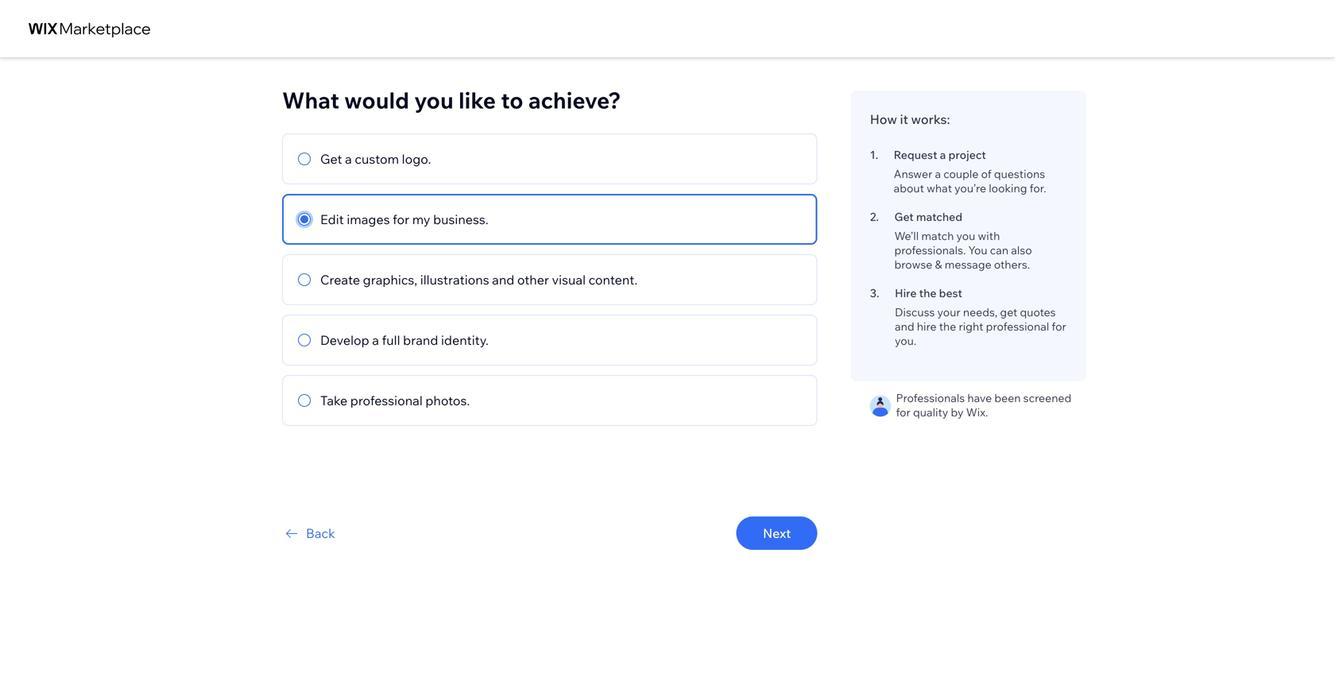Task type: locate. For each thing, give the bounding box(es) containing it.
1 vertical spatial the
[[939, 319, 956, 333]]

0 vertical spatial .
[[875, 148, 878, 162]]

a
[[940, 148, 946, 162], [345, 151, 352, 167], [935, 167, 941, 181], [372, 332, 379, 348]]

1 vertical spatial you
[[956, 229, 975, 243]]

about
[[894, 181, 924, 195]]

professionals
[[896, 391, 965, 405]]

1 vertical spatial and
[[895, 319, 914, 333]]

1 vertical spatial for
[[1052, 319, 1066, 333]]

images
[[347, 211, 390, 227]]

you up 'you'
[[956, 229, 975, 243]]

a left project
[[940, 148, 946, 162]]

match
[[921, 229, 954, 243]]

and
[[492, 272, 514, 288], [895, 319, 914, 333]]

next button
[[736, 517, 818, 550]]

discuss
[[895, 305, 935, 319]]

for down the quotes
[[1052, 319, 1066, 333]]

needs,
[[963, 305, 998, 319]]

create
[[320, 272, 360, 288]]

get inside "get matched we'll match you with professionals. you can also browse & message others."
[[894, 210, 914, 224]]

1 horizontal spatial and
[[895, 319, 914, 333]]

&
[[935, 257, 942, 271]]

take professional photos.
[[320, 393, 470, 408]]

have
[[967, 391, 992, 405]]

you inside "get matched we'll match you with professionals. you can also browse & message others."
[[956, 229, 975, 243]]

1 horizontal spatial you
[[956, 229, 975, 243]]

for inside professionals have been screened for quality by wix.
[[896, 405, 911, 419]]

the down your on the right of page
[[939, 319, 956, 333]]

professional
[[986, 319, 1049, 333], [350, 393, 423, 408]]

the
[[919, 286, 937, 300], [939, 319, 956, 333]]

0 horizontal spatial for
[[393, 211, 409, 227]]

business.
[[433, 211, 488, 227]]

0 vertical spatial get
[[320, 151, 342, 167]]

what would you like to achieve?
[[282, 86, 621, 114]]

the right hire on the top right
[[919, 286, 937, 300]]

for left my
[[393, 211, 409, 227]]

0 horizontal spatial the
[[919, 286, 937, 300]]

back button
[[282, 524, 335, 543]]

to
[[501, 86, 523, 114]]

2 vertical spatial .
[[877, 286, 879, 300]]

for left quality
[[896, 405, 911, 419]]

0 vertical spatial you
[[414, 86, 454, 114]]

. for 2
[[876, 210, 879, 224]]

0 vertical spatial and
[[492, 272, 514, 288]]

a up what
[[935, 167, 941, 181]]

best
[[939, 286, 962, 300]]

for
[[393, 211, 409, 227], [1052, 319, 1066, 333], [896, 405, 911, 419]]

works:
[[911, 111, 950, 127]]

a for get a custom logo.
[[345, 151, 352, 167]]

a left full
[[372, 332, 379, 348]]

hire
[[895, 286, 917, 300]]

0 horizontal spatial get
[[320, 151, 342, 167]]

0 vertical spatial professional
[[986, 319, 1049, 333]]

visual
[[552, 272, 586, 288]]

get
[[320, 151, 342, 167], [894, 210, 914, 224]]

a left custom
[[345, 151, 352, 167]]

edit images for my business.
[[320, 211, 488, 227]]

for inside hire the best discuss your needs, get quotes and hire the right professional for you.
[[1052, 319, 1066, 333]]

1 horizontal spatial for
[[896, 405, 911, 419]]

message
[[945, 257, 992, 271]]

professional right take
[[350, 393, 423, 408]]

get up we'll
[[894, 210, 914, 224]]

how
[[870, 111, 897, 127]]

a for develop a full brand identity.
[[372, 332, 379, 348]]

1 vertical spatial professional
[[350, 393, 423, 408]]

hire the best discuss your needs, get quotes and hire the right professional for you.
[[895, 286, 1066, 348]]

back
[[306, 525, 335, 541]]

you left like
[[414, 86, 454, 114]]

1 vertical spatial get
[[894, 210, 914, 224]]

2 vertical spatial for
[[896, 405, 911, 419]]

of
[[981, 167, 992, 181]]

and up 'you.'
[[895, 319, 914, 333]]

professional down get on the top right of the page
[[986, 319, 1049, 333]]

1 horizontal spatial the
[[939, 319, 956, 333]]

get left custom
[[320, 151, 342, 167]]

browse
[[894, 257, 932, 271]]

couple
[[944, 167, 979, 181]]

your
[[937, 305, 961, 319]]

0 vertical spatial the
[[919, 286, 937, 300]]

brand
[[403, 332, 438, 348]]

what
[[282, 86, 339, 114]]

.
[[875, 148, 878, 162], [876, 210, 879, 224], [877, 286, 879, 300]]

you
[[414, 86, 454, 114], [956, 229, 975, 243]]

2
[[870, 210, 876, 224]]

0 vertical spatial for
[[393, 211, 409, 227]]

you're
[[955, 181, 986, 195]]

like
[[459, 86, 496, 114]]

by
[[951, 405, 964, 419]]

and inside hire the best discuss your needs, get quotes and hire the right professional for you.
[[895, 319, 914, 333]]

a for request a project answer a couple of questions about what you're looking for.
[[940, 148, 946, 162]]

other
[[517, 272, 549, 288]]

and left other
[[492, 272, 514, 288]]

0 horizontal spatial and
[[492, 272, 514, 288]]

1 vertical spatial .
[[876, 210, 879, 224]]

1 horizontal spatial get
[[894, 210, 914, 224]]

1 horizontal spatial professional
[[986, 319, 1049, 333]]

option group
[[282, 134, 818, 426]]

2 horizontal spatial for
[[1052, 319, 1066, 333]]

create graphics, illustrations and other visual content.
[[320, 272, 638, 288]]

others.
[[994, 257, 1030, 271]]

project
[[949, 148, 986, 162]]



Task type: vqa. For each thing, say whether or not it's contained in the screenshot.
can
yes



Task type: describe. For each thing, give the bounding box(es) containing it.
get
[[1000, 305, 1017, 319]]

identity.
[[441, 332, 489, 348]]

graphics,
[[363, 272, 417, 288]]

achieve?
[[528, 86, 621, 114]]

right
[[959, 319, 983, 333]]

with
[[978, 229, 1000, 243]]

what
[[927, 181, 952, 195]]

professionals.
[[894, 243, 966, 257]]

. for 1
[[875, 148, 878, 162]]

answer
[[894, 167, 933, 181]]

would
[[344, 86, 409, 114]]

quotes
[[1020, 305, 1056, 319]]

how it works:
[[870, 111, 950, 127]]

full
[[382, 332, 400, 348]]

looking
[[989, 181, 1027, 195]]

been
[[994, 391, 1021, 405]]

1
[[870, 148, 875, 162]]

it
[[900, 111, 908, 127]]

hire
[[917, 319, 937, 333]]

wix.
[[966, 405, 988, 419]]

quality
[[913, 405, 948, 419]]

. for 3
[[877, 286, 879, 300]]

edit
[[320, 211, 344, 227]]

get matched we'll match you with professionals. you can also browse & message others.
[[894, 210, 1032, 271]]

get for get matched we'll match you with professionals. you can also browse & message others.
[[894, 210, 914, 224]]

you
[[968, 243, 988, 257]]

next
[[763, 525, 791, 541]]

option group containing get a custom logo.
[[282, 134, 818, 426]]

develop a full brand identity.
[[320, 332, 489, 348]]

illustrations
[[420, 272, 489, 288]]

you.
[[895, 334, 917, 348]]

0 horizontal spatial you
[[414, 86, 454, 114]]

develop
[[320, 332, 369, 348]]

screened
[[1023, 391, 1072, 405]]

professionals have been screened for quality by wix.
[[896, 391, 1072, 419]]

also
[[1011, 243, 1032, 257]]

3 .
[[870, 286, 879, 300]]

0 horizontal spatial professional
[[350, 393, 423, 408]]

photos.
[[425, 393, 470, 408]]

take
[[320, 393, 347, 408]]

1 .
[[870, 148, 878, 162]]

get for get a custom logo.
[[320, 151, 342, 167]]

can
[[990, 243, 1009, 257]]

2 .
[[870, 210, 879, 224]]

my
[[412, 211, 430, 227]]

for.
[[1030, 181, 1046, 195]]

request a project answer a couple of questions about what you're looking for.
[[894, 148, 1046, 195]]

logo.
[[402, 151, 431, 167]]

custom
[[355, 151, 399, 167]]

professional inside hire the best discuss your needs, get quotes and hire the right professional for you.
[[986, 319, 1049, 333]]

we'll
[[894, 229, 919, 243]]

matched
[[916, 210, 963, 224]]

questions
[[994, 167, 1045, 181]]

get a custom logo.
[[320, 151, 431, 167]]

3
[[870, 286, 877, 300]]

request
[[894, 148, 937, 162]]

content.
[[589, 272, 638, 288]]



